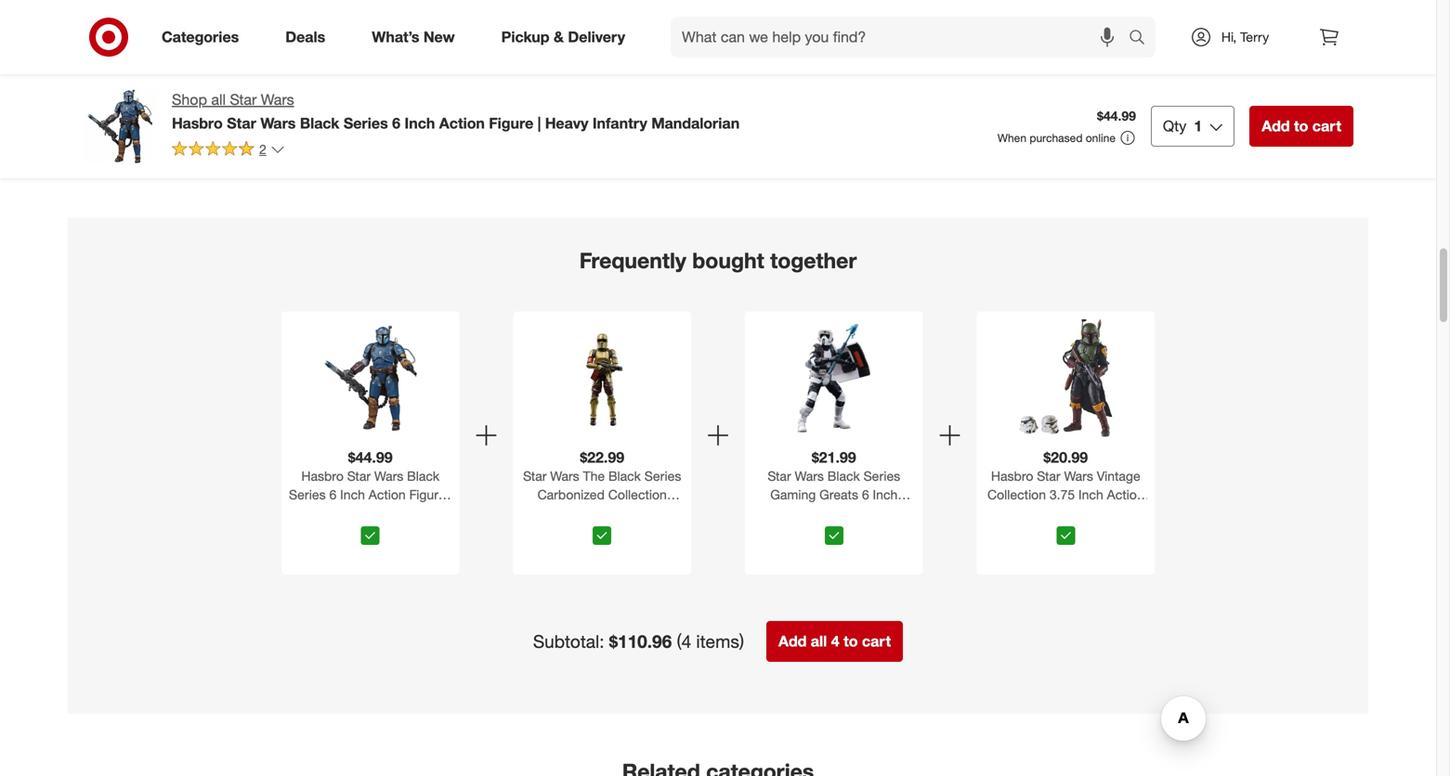 Task type: vqa. For each thing, say whether or not it's contained in the screenshot.
LEGO Icons Wildflower Bouquet Artificial Flowers 10313
no



Task type: describe. For each thing, give the bounding box(es) containing it.
$44.99 for $44.99 hasbro star wars black series 6 inch action figure | heavy infantry mandalorian
[[348, 449, 393, 467]]

star inside $21.99 star wars black series gaming greats 6 inch action figure | riot scout trooper
[[768, 468, 791, 485]]

star inside $20.99 hasbro star wars vintage collection 3.75 inch action figure | tatooine boba fett
[[1037, 468, 1061, 485]]

black inside $21.99 star wars black series gaming greats 6 inch action figure | riot scout trooper
[[828, 468, 860, 485]]

gon
[[734, 46, 758, 62]]

tatooine
[[1034, 505, 1083, 522]]

star inside $44.99 hasbro star wars black series 6 inch action figure | heavy infantry mandalorian
[[347, 468, 371, 485]]

hasbro star wars black series 6-inch action figure | k-2so
[[852, 13, 990, 62]]

vizsla
[[384, 43, 418, 60]]

$22.99 star wars the black series carbonized collection shoretrooper (target exclusive)
[[523, 449, 681, 540]]

image of hasbro star wars black series 6 inch action figure | heavy infantry mandalorian image
[[83, 89, 157, 164]]

shop
[[172, 91, 207, 109]]

mandalorian inside star wars lightsaber forge ultimate mandalorian masterworks set add to cart
[[94, 46, 166, 62]]

wars inside star wars the child toy the mandalorian 6.5" posable action figure
[[500, 13, 529, 29]]

$21.99
[[812, 449, 856, 467]]

6 inside shop all star wars hasbro star wars black series 6 inch action figure | heavy infantry mandalorian
[[392, 114, 400, 132]]

figure inside hasbro star wars black series 6 inch action figure | qui-gon jinn
[[662, 46, 699, 62]]

2so
[[911, 46, 936, 62]]

figure inside shop all star wars hasbro star wars black series 6 inch action figure | heavy infantry mandalorian
[[489, 114, 534, 132]]

6 inside hasbro star wars jedi: fallen order 6 inch action figure | nightbrother warrior
[[1116, 29, 1124, 46]]

hasbro star wars black series 6 inch action figure | heavy infantry mandalorian link
[[285, 467, 456, 522]]

hasbro inside hasbro star wars black series 6 inch action figure | qui-gon jinn
[[662, 13, 705, 29]]

greats
[[820, 487, 858, 503]]

star wars black series gaming greats 6 inch action figure | riot scout trooper link
[[749, 467, 919, 540]]

star inside hasbro star wars jedi: fallen order 6 inch action figure | nightbrother warrior
[[1087, 13, 1111, 29]]

6- for jyn
[[1271, 29, 1284, 46]]

(4
[[677, 631, 691, 653]]

inch inside hasbro star wars black series 6 inch action figure | qui-gon jinn
[[714, 29, 738, 46]]

the inside $22.99 star wars the black series carbonized collection shoretrooper (target exclusive)
[[583, 468, 605, 485]]

hasbro inside hasbro star wars black series 6-inch action figure | jyn erso
[[1231, 13, 1273, 29]]

set
[[94, 62, 114, 78]]

hasbro inside hasbro star wars jedi: fallen order 6 inch action figure | nightbrother warrior
[[1042, 13, 1084, 29]]

deals
[[285, 28, 325, 46]]

inch inside hasbro star wars black series 6-inch action figure | jyn erso
[[1284, 29, 1309, 46]]

items)
[[696, 631, 744, 653]]

star wars: the mandalorian paz vizsla action figure link
[[283, 0, 436, 76]]

| inside hasbro star wars black series 6-inch action figure | k-2so
[[892, 46, 895, 62]]

hasbro star wars black series 6-inch action figure | k-2so link
[[852, 0, 1004, 62]]

paz
[[359, 43, 381, 60]]

the inside star wars: the mandalorian paz vizsla action figure
[[347, 27, 369, 43]]

series inside shop all star wars hasbro star wars black series 6 inch action figure | heavy infantry mandalorian
[[344, 114, 388, 132]]

star inside star wars the child toy the mandalorian 6.5" posable action figure
[[473, 13, 496, 29]]

fett
[[1122, 505, 1144, 522]]

(target
[[623, 505, 662, 522]]

pickup & delivery
[[501, 28, 625, 46]]

jyn
[[1277, 46, 1298, 62]]

action inside star wars: the mandalorian paz vizsla action figure
[[283, 60, 320, 76]]

vintage
[[1097, 468, 1141, 485]]

exclusive)
[[573, 524, 631, 540]]

| inside $21.99 star wars black series gaming greats 6 inch action figure | riot scout trooper
[[840, 505, 843, 522]]

hasbro inside hasbro star wars black series 6-inch action figure | k-2so
[[852, 13, 894, 29]]

order
[[1079, 29, 1113, 46]]

$20.99 hasbro star wars vintage collection 3.75 inch action figure | tatooine boba fett
[[988, 449, 1144, 522]]

| inside hasbro star wars black series 6 inch action figure | qui-gon jinn
[[702, 46, 705, 62]]

pickup & delivery link
[[486, 17, 649, 58]]

jinn
[[762, 46, 786, 62]]

categories
[[162, 28, 239, 46]]

inch inside $20.99 hasbro star wars vintage collection 3.75 inch action figure | tatooine boba fett
[[1079, 487, 1104, 503]]

What can we help you find? suggestions appear below search field
[[671, 17, 1134, 58]]

infantry inside shop all star wars hasbro star wars black series 6 inch action figure | heavy infantry mandalorian
[[593, 114, 647, 132]]

posable
[[473, 46, 520, 62]]

action inside $20.99 hasbro star wars vintage collection 3.75 inch action figure | tatooine boba fett
[[1107, 487, 1144, 503]]

erso
[[1301, 46, 1328, 62]]

3.75
[[1050, 487, 1075, 503]]

delivery
[[568, 28, 625, 46]]

shoretrooper
[[542, 505, 619, 522]]

hasbro star wars black series 6 inch action figure | heavy infantry mandalorian image
[[307, 315, 433, 441]]

collection inside $20.99 hasbro star wars vintage collection 3.75 inch action figure | tatooine boba fett
[[988, 487, 1046, 503]]

qty 1
[[1163, 117, 1202, 135]]

2 link
[[172, 140, 285, 162]]

fallen
[[1042, 29, 1076, 46]]

star wars the child toy the mandalorian 6.5" posable action figure
[[473, 13, 611, 62]]

star inside $22.99 star wars the black series carbonized collection shoretrooper (target exclusive)
[[523, 468, 547, 485]]

hasbro inside $20.99 hasbro star wars vintage collection 3.75 inch action figure | tatooine boba fett
[[991, 468, 1034, 485]]

what's new link
[[356, 17, 478, 58]]

hasbro inside $44.99 hasbro star wars black series 6 inch action figure | heavy infantry mandalorian
[[301, 468, 344, 485]]

subtotal: $110.96 (4 items)
[[533, 631, 744, 653]]

wars inside hasbro star wars black series 6-inch action figure | k-2so
[[925, 13, 954, 29]]

series inside hasbro star wars black series 6-inch action figure | jyn erso
[[1231, 29, 1268, 46]]

wars inside $44.99 hasbro star wars black series 6 inch action figure | heavy infantry mandalorian
[[374, 468, 403, 485]]

wars inside hasbro star wars black series 6-inch action figure | jyn erso
[[1304, 13, 1333, 29]]

figure inside $21.99 star wars black series gaming greats 6 inch action figure | riot scout trooper
[[801, 505, 837, 522]]

series inside $21.99 star wars black series gaming greats 6 inch action figure | riot scout trooper
[[864, 468, 900, 485]]

inch inside hasbro star wars black series 6-inch action figure | k-2so
[[905, 29, 929, 46]]

star inside star wars lightsaber forge ultimate mandalorian masterworks set add to cart
[[94, 13, 117, 29]]

$110.96
[[609, 631, 672, 653]]

to inside "button"
[[1294, 117, 1308, 135]]

hasbro star wars black series 6-inch action figure | jyn erso
[[1231, 13, 1369, 62]]

figure inside hasbro star wars jedi: fallen order 6 inch action figure | nightbrother warrior
[[1042, 46, 1078, 62]]

masterworks
[[170, 46, 245, 62]]

black inside hasbro star wars black series 6 inch action figure | qui-gon jinn
[[768, 13, 801, 29]]

what's new
[[372, 28, 455, 46]]

boba
[[1087, 505, 1118, 522]]

| inside $44.99 hasbro star wars black series 6 inch action figure | heavy infantry mandalorian
[[449, 487, 452, 503]]

action inside $44.99 hasbro star wars black series 6 inch action figure | heavy infantry mandalorian
[[369, 487, 406, 503]]

k-
[[898, 46, 911, 62]]

6.5"
[[574, 29, 598, 46]]

bought
[[692, 248, 764, 274]]

4
[[831, 633, 840, 651]]

| inside hasbro star wars jedi: fallen order 6 inch action figure | nightbrother warrior
[[1081, 46, 1084, 62]]

figure inside hasbro star wars black series 6-inch action figure | jyn erso
[[1231, 46, 1267, 62]]

1
[[1194, 117, 1202, 135]]

wars inside hasbro star wars black series 6 inch action figure | qui-gon jinn
[[735, 13, 765, 29]]

trooper
[[812, 524, 856, 540]]

&
[[554, 28, 564, 46]]

jedi:
[[1147, 13, 1175, 29]]

add for add all 4 to cart
[[779, 633, 807, 651]]

hasbro star wars jedi: fallen order 6 inch action figure | nightbrother warrior link
[[1042, 0, 1194, 78]]

star wars the black series carbonized collection shoretrooper (target exclusive) image
[[539, 315, 665, 441]]

action inside hasbro star wars black series 6 inch action figure | qui-gon jinn
[[742, 29, 779, 46]]

series inside hasbro star wars black series 6-inch action figure | k-2so
[[852, 29, 889, 46]]

lightsaber
[[154, 13, 216, 29]]

star wars the black series carbonized collection shoretrooper (target exclusive) link
[[517, 467, 688, 540]]

cart inside 'button'
[[862, 633, 891, 651]]

inch inside shop all star wars hasbro star wars black series 6 inch action figure | heavy infantry mandalorian
[[405, 114, 435, 132]]

wars inside hasbro star wars jedi: fallen order 6 inch action figure | nightbrother warrior
[[1114, 13, 1144, 29]]

$22.99
[[580, 449, 625, 467]]

6 inside $21.99 star wars black series gaming greats 6 inch action figure | riot scout trooper
[[862, 487, 869, 503]]

hasbro star wars black series 6-inch action figure | jyn erso link
[[1231, 0, 1383, 62]]

search
[[1120, 30, 1165, 48]]

wars inside $20.99 hasbro star wars vintage collection 3.75 inch action figure | tatooine boba fett
[[1064, 468, 1093, 485]]

heavy inside $44.99 hasbro star wars black series 6 inch action figure | heavy infantry mandalorian
[[291, 505, 327, 522]]

| inside $20.99 hasbro star wars vintage collection 3.75 inch action figure | tatooine boba fett
[[1028, 505, 1031, 522]]

add all 4 to cart
[[779, 633, 891, 651]]

all for shop
[[211, 91, 226, 109]]

add inside star wars lightsaber forge ultimate mandalorian masterworks set add to cart
[[102, 81, 123, 95]]

hi, terry
[[1222, 29, 1269, 45]]

1 vertical spatial add to cart button
[[1250, 106, 1354, 147]]

online
[[1086, 131, 1116, 145]]

hasbro star wars vintage collection 3.75 inch action figure | tatooine boba fett link
[[981, 467, 1151, 522]]

nightbrother
[[1088, 46, 1161, 62]]

mandalorian inside star wars the child toy the mandalorian 6.5" posable action figure
[[498, 29, 571, 46]]



Task type: locate. For each thing, give the bounding box(es) containing it.
action inside hasbro star wars jedi: fallen order 6 inch action figure | nightbrother warrior
[[1156, 29, 1193, 46]]

0 vertical spatial heavy
[[545, 114, 588, 132]]

wars inside $22.99 star wars the black series carbonized collection shoretrooper (target exclusive)
[[550, 468, 579, 485]]

action
[[742, 29, 779, 46], [933, 29, 970, 46], [1156, 29, 1193, 46], [1312, 29, 1349, 46], [523, 46, 560, 62], [283, 60, 320, 76], [439, 114, 485, 132], [369, 487, 406, 503], [1107, 487, 1144, 503], [760, 505, 797, 522]]

1 vertical spatial infantry
[[330, 505, 374, 522]]

star wars the child toy the mandalorian 6.5" posable action figure link
[[473, 0, 625, 62]]

1 6- from the left
[[892, 29, 905, 46]]

series inside $44.99 hasbro star wars black series 6 inch action figure | heavy infantry mandalorian
[[289, 487, 326, 503]]

collection left 3.75
[[988, 487, 1046, 503]]

star
[[94, 13, 117, 29], [473, 13, 496, 29], [708, 13, 732, 29], [898, 13, 921, 29], [1087, 13, 1111, 29], [1277, 13, 1300, 29], [283, 27, 307, 43], [230, 91, 257, 109], [227, 114, 256, 132], [347, 468, 371, 485], [523, 468, 547, 485], [768, 468, 791, 485], [1037, 468, 1061, 485]]

cart right "4"
[[862, 633, 891, 651]]

child
[[558, 13, 588, 29]]

0 vertical spatial infantry
[[593, 114, 647, 132]]

add inside "button"
[[1262, 117, 1290, 135]]

collection inside $22.99 star wars the black series carbonized collection shoretrooper (target exclusive)
[[608, 487, 667, 503]]

1 vertical spatial cart
[[1313, 117, 1342, 135]]

0 vertical spatial to
[[126, 81, 137, 95]]

mandalorian inside star wars: the mandalorian paz vizsla action figure
[[283, 43, 356, 60]]

search button
[[1120, 17, 1165, 61]]

all left "4"
[[811, 633, 827, 651]]

add left "4"
[[779, 633, 807, 651]]

action inside hasbro star wars black series 6-inch action figure | k-2so
[[933, 29, 970, 46]]

hi,
[[1222, 29, 1237, 45]]

0 horizontal spatial cart
[[140, 81, 162, 95]]

black
[[768, 13, 801, 29], [958, 13, 990, 29], [1337, 13, 1369, 29], [300, 114, 339, 132], [407, 468, 440, 485], [609, 468, 641, 485], [828, 468, 860, 485]]

qty
[[1163, 117, 1187, 135]]

$44.99 up online
[[1097, 108, 1136, 124]]

add down jyn at the top of page
[[1262, 117, 1290, 135]]

1 horizontal spatial 6-
[[1271, 29, 1284, 46]]

| inside shop all star wars hasbro star wars black series 6 inch action figure | heavy infantry mandalorian
[[538, 114, 541, 132]]

star wars black series gaming greats 6 inch action figure | riot scout trooper image
[[771, 315, 897, 441]]

0 vertical spatial add to cart button
[[94, 73, 170, 103]]

black inside shop all star wars hasbro star wars black series 6 inch action figure | heavy infantry mandalorian
[[300, 114, 339, 132]]

None checkbox
[[593, 527, 612, 545], [825, 527, 843, 545], [1057, 527, 1075, 545], [593, 527, 612, 545], [825, 527, 843, 545], [1057, 527, 1075, 545]]

cart
[[140, 81, 162, 95], [1313, 117, 1342, 135], [862, 633, 891, 651]]

2 horizontal spatial cart
[[1313, 117, 1342, 135]]

1 horizontal spatial add
[[779, 633, 807, 651]]

inch
[[714, 29, 738, 46], [905, 29, 929, 46], [1127, 29, 1152, 46], [1284, 29, 1309, 46], [405, 114, 435, 132], [340, 487, 365, 503], [873, 487, 898, 503], [1079, 487, 1104, 503]]

0 horizontal spatial add to cart button
[[94, 73, 170, 103]]

hasbro star wars black series 6 inch action figure | qui-gon jinn
[[662, 13, 801, 62]]

0 horizontal spatial add
[[102, 81, 123, 95]]

figure inside $44.99 hasbro star wars black series 6 inch action figure | heavy infantry mandalorian
[[409, 487, 445, 503]]

all for add
[[811, 633, 827, 651]]

$44.99 up the hasbro star wars black series 6 inch action figure | heavy infantry mandalorian link
[[348, 449, 393, 467]]

$21.99 star wars black series gaming greats 6 inch action figure | riot scout trooper
[[760, 449, 908, 540]]

star inside hasbro star wars black series 6-inch action figure | jyn erso
[[1277, 13, 1300, 29]]

to down erso
[[1294, 117, 1308, 135]]

0 vertical spatial all
[[211, 91, 226, 109]]

all inside 'button'
[[811, 633, 827, 651]]

1 vertical spatial to
[[1294, 117, 1308, 135]]

1 horizontal spatial infantry
[[593, 114, 647, 132]]

carbonized
[[538, 487, 605, 503]]

2 collection from the left
[[988, 487, 1046, 503]]

0 horizontal spatial all
[[211, 91, 226, 109]]

1 horizontal spatial all
[[811, 633, 827, 651]]

1 vertical spatial heavy
[[291, 505, 327, 522]]

warrior
[[1042, 62, 1084, 78]]

0 horizontal spatial collection
[[608, 487, 667, 503]]

mandalorian
[[498, 29, 571, 46], [283, 43, 356, 60], [94, 46, 166, 62], [652, 114, 740, 132], [378, 505, 450, 522]]

black inside $44.99 hasbro star wars black series 6 inch action figure | heavy infantry mandalorian
[[407, 468, 440, 485]]

2 vertical spatial add
[[779, 633, 807, 651]]

hasbro star wars vintage collection 3.75 inch action figure | tatooine boba fett image
[[1003, 315, 1129, 441]]

action inside shop all star wars hasbro star wars black series 6 inch action figure | heavy infantry mandalorian
[[439, 114, 485, 132]]

6- inside hasbro star wars black series 6-inch action figure | k-2so
[[892, 29, 905, 46]]

forge
[[94, 29, 127, 46]]

terry
[[1240, 29, 1269, 45]]

figure inside $20.99 hasbro star wars vintage collection 3.75 inch action figure | tatooine boba fett
[[988, 505, 1024, 522]]

together
[[770, 248, 857, 274]]

wars
[[121, 13, 150, 29], [500, 13, 529, 29], [735, 13, 765, 29], [925, 13, 954, 29], [1114, 13, 1144, 29], [1304, 13, 1333, 29], [261, 91, 294, 109], [260, 114, 296, 132], [374, 468, 403, 485], [550, 468, 579, 485], [795, 468, 824, 485], [1064, 468, 1093, 485]]

6 inside $44.99 hasbro star wars black series 6 inch action figure | heavy infantry mandalorian
[[329, 487, 337, 503]]

the
[[533, 13, 555, 29], [347, 27, 369, 43], [473, 29, 495, 46], [583, 468, 605, 485]]

what's
[[372, 28, 419, 46]]

6 inside hasbro star wars black series 6 inch action figure | qui-gon jinn
[[703, 29, 710, 46]]

| inside hasbro star wars black series 6-inch action figure | jyn erso
[[1271, 46, 1274, 62]]

new
[[424, 28, 455, 46]]

hasbro inside shop all star wars hasbro star wars black series 6 inch action figure | heavy infantry mandalorian
[[172, 114, 223, 132]]

gaming
[[770, 487, 816, 503]]

0 horizontal spatial infantry
[[330, 505, 374, 522]]

6-
[[892, 29, 905, 46], [1271, 29, 1284, 46]]

all inside shop all star wars hasbro star wars black series 6 inch action figure | heavy infantry mandalorian
[[211, 91, 226, 109]]

6- right the terry
[[1271, 29, 1284, 46]]

mandalorian inside shop all star wars hasbro star wars black series 6 inch action figure | heavy infantry mandalorian
[[652, 114, 740, 132]]

series inside hasbro star wars black series 6 inch action figure | qui-gon jinn
[[662, 29, 699, 46]]

1 collection from the left
[[608, 487, 667, 503]]

6- for k-
[[892, 29, 905, 46]]

6- inside hasbro star wars black series 6-inch action figure | jyn erso
[[1271, 29, 1284, 46]]

1 vertical spatial all
[[811, 633, 827, 651]]

to right "4"
[[844, 633, 858, 651]]

wars:
[[310, 27, 343, 43]]

categories link
[[146, 17, 262, 58]]

0 horizontal spatial 6-
[[892, 29, 905, 46]]

add for add to cart
[[1262, 117, 1290, 135]]

add inside 'button'
[[779, 633, 807, 651]]

0 horizontal spatial $44.99
[[348, 449, 393, 467]]

$44.99 hasbro star wars black series 6 inch action figure | heavy infantry mandalorian
[[289, 449, 452, 522]]

figure
[[564, 46, 600, 62], [662, 46, 699, 62], [852, 46, 888, 62], [1042, 46, 1078, 62], [1231, 46, 1267, 62], [324, 60, 360, 76], [489, 114, 534, 132], [409, 487, 445, 503], [801, 505, 837, 522], [988, 505, 1024, 522]]

to inside star wars lightsaber forge ultimate mandalorian masterworks set add to cart
[[126, 81, 137, 95]]

ultimate
[[131, 29, 179, 46]]

riot
[[847, 505, 870, 522]]

1 vertical spatial $44.99
[[348, 449, 393, 467]]

0 vertical spatial add
[[102, 81, 123, 95]]

heavy
[[545, 114, 588, 132], [291, 505, 327, 522]]

subtotal:
[[533, 631, 604, 653]]

frequently
[[579, 248, 686, 274]]

action inside star wars the child toy the mandalorian 6.5" posable action figure
[[523, 46, 560, 62]]

hasbro star wars jedi: fallen order 6 inch action figure | nightbrother warrior
[[1042, 13, 1193, 78]]

2 vertical spatial to
[[844, 633, 858, 651]]

add to cart button down erso
[[1250, 106, 1354, 147]]

|
[[702, 46, 705, 62], [892, 46, 895, 62], [1081, 46, 1084, 62], [1271, 46, 1274, 62], [538, 114, 541, 132], [449, 487, 452, 503], [840, 505, 843, 522], [1028, 505, 1031, 522]]

1 horizontal spatial add to cart button
[[1250, 106, 1354, 147]]

cart down erso
[[1313, 117, 1342, 135]]

star inside hasbro star wars black series 6-inch action figure | k-2so
[[898, 13, 921, 29]]

star wars lightsaber forge ultimate mandalorian masterworks set link
[[94, 0, 246, 78]]

6
[[703, 29, 710, 46], [1116, 29, 1124, 46], [392, 114, 400, 132], [329, 487, 337, 503], [862, 487, 869, 503]]

star inside hasbro star wars black series 6 inch action figure | qui-gon jinn
[[708, 13, 732, 29]]

1 horizontal spatial cart
[[862, 633, 891, 651]]

add all 4 to cart button
[[766, 622, 903, 662]]

add
[[102, 81, 123, 95], [1262, 117, 1290, 135], [779, 633, 807, 651]]

frequently bought together
[[579, 248, 857, 274]]

shop all star wars hasbro star wars black series 6 inch action figure | heavy infantry mandalorian
[[172, 91, 740, 132]]

mandalorian inside $44.99 hasbro star wars black series 6 inch action figure | heavy infantry mandalorian
[[378, 505, 450, 522]]

2 horizontal spatial to
[[1294, 117, 1308, 135]]

black inside hasbro star wars black series 6-inch action figure | jyn erso
[[1337, 13, 1369, 29]]

when
[[998, 131, 1027, 145]]

1 horizontal spatial $44.99
[[1097, 108, 1136, 124]]

$44.99 for $44.99
[[1097, 108, 1136, 124]]

2 6- from the left
[[1271, 29, 1284, 46]]

series
[[662, 29, 699, 46], [852, 29, 889, 46], [1231, 29, 1268, 46], [344, 114, 388, 132], [645, 468, 681, 485], [864, 468, 900, 485], [289, 487, 326, 503]]

2
[[259, 141, 266, 157]]

2 horizontal spatial add
[[1262, 117, 1290, 135]]

1 horizontal spatial heavy
[[545, 114, 588, 132]]

black inside hasbro star wars black series 6-inch action figure | k-2so
[[958, 13, 990, 29]]

star inside star wars: the mandalorian paz vizsla action figure
[[283, 27, 307, 43]]

star wars: the mandalorian paz vizsla action figure
[[283, 27, 418, 76]]

purchased
[[1030, 131, 1083, 145]]

0 horizontal spatial heavy
[[291, 505, 327, 522]]

to inside 'button'
[[844, 633, 858, 651]]

to down "forge"
[[126, 81, 137, 95]]

deals link
[[270, 17, 349, 58]]

wars inside $21.99 star wars black series gaming greats 6 inch action figure | riot scout trooper
[[795, 468, 824, 485]]

inch inside $21.99 star wars black series gaming greats 6 inch action figure | riot scout trooper
[[873, 487, 898, 503]]

add to cart button down "forge"
[[94, 73, 170, 103]]

cart inside "button"
[[1313, 117, 1342, 135]]

when purchased online
[[998, 131, 1116, 145]]

$20.99
[[1044, 449, 1088, 467]]

inch inside hasbro star wars jedi: fallen order 6 inch action figure | nightbrother warrior
[[1127, 29, 1152, 46]]

2 vertical spatial cart
[[862, 633, 891, 651]]

all right shop
[[211, 91, 226, 109]]

heavy inside shop all star wars hasbro star wars black series 6 inch action figure | heavy infantry mandalorian
[[545, 114, 588, 132]]

add to cart button
[[94, 73, 170, 103], [1250, 106, 1354, 147]]

0 vertical spatial cart
[[140, 81, 162, 95]]

hasbro star wars black series 6 inch action figure | qui-gon jinn link
[[662, 0, 815, 62]]

inch inside $44.99 hasbro star wars black series 6 inch action figure | heavy infantry mandalorian
[[340, 487, 365, 503]]

series inside $22.99 star wars the black series carbonized collection shoretrooper (target exclusive)
[[645, 468, 681, 485]]

figure inside hasbro star wars black series 6-inch action figure | k-2so
[[852, 46, 888, 62]]

add to cart
[[1262, 117, 1342, 135]]

infantry inside $44.99 hasbro star wars black series 6 inch action figure | heavy infantry mandalorian
[[330, 505, 374, 522]]

$44.99 inside $44.99 hasbro star wars black series 6 inch action figure | heavy infantry mandalorian
[[348, 449, 393, 467]]

0 horizontal spatial to
[[126, 81, 137, 95]]

figure inside star wars: the mandalorian paz vizsla action figure
[[324, 60, 360, 76]]

pickup
[[501, 28, 550, 46]]

0 vertical spatial $44.99
[[1097, 108, 1136, 124]]

collection up (target
[[608, 487, 667, 503]]

6- left "2so"
[[892, 29, 905, 46]]

scout
[[874, 505, 908, 522]]

qui-
[[709, 46, 734, 62]]

all
[[211, 91, 226, 109], [811, 633, 827, 651]]

toy
[[592, 13, 611, 29]]

star wars lightsaber forge ultimate mandalorian masterworks set add to cart
[[94, 13, 245, 95]]

cart inside star wars lightsaber forge ultimate mandalorian masterworks set add to cart
[[140, 81, 162, 95]]

add down set
[[102, 81, 123, 95]]

figure inside star wars the child toy the mandalorian 6.5" posable action figure
[[564, 46, 600, 62]]

1 vertical spatial add
[[1262, 117, 1290, 135]]

wars inside star wars lightsaber forge ultimate mandalorian masterworks set add to cart
[[121, 13, 150, 29]]

infantry
[[593, 114, 647, 132], [330, 505, 374, 522]]

cart left shop
[[140, 81, 162, 95]]

action inside $21.99 star wars black series gaming greats 6 inch action figure | riot scout trooper
[[760, 505, 797, 522]]

black inside $22.99 star wars the black series carbonized collection shoretrooper (target exclusive)
[[609, 468, 641, 485]]

1 horizontal spatial to
[[844, 633, 858, 651]]

$44.99
[[1097, 108, 1136, 124], [348, 449, 393, 467]]

action inside hasbro star wars black series 6-inch action figure | jyn erso
[[1312, 29, 1349, 46]]

None checkbox
[[361, 527, 380, 545]]

1 horizontal spatial collection
[[988, 487, 1046, 503]]



